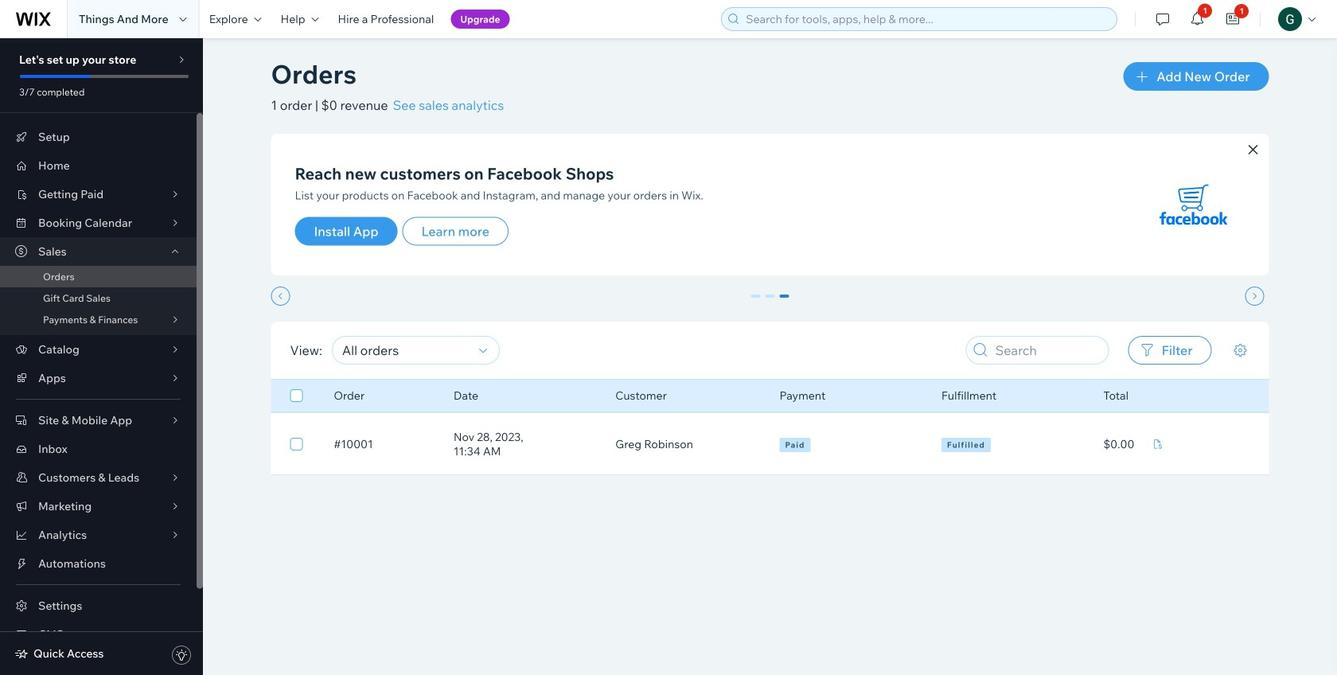 Task type: vqa. For each thing, say whether or not it's contained in the screenshot.
providers
no



Task type: locate. For each thing, give the bounding box(es) containing it.
reach new customers on facebook shops image
[[1142, 153, 1246, 256]]

Search for tools, apps, help & more... field
[[742, 8, 1113, 30]]

None checkbox
[[290, 386, 303, 405], [290, 435, 303, 454], [290, 386, 303, 405], [290, 435, 303, 454]]



Task type: describe. For each thing, give the bounding box(es) containing it.
Search field
[[991, 337, 1104, 364]]

sidebar element
[[0, 38, 203, 675]]

Unsaved view field
[[338, 337, 475, 364]]



